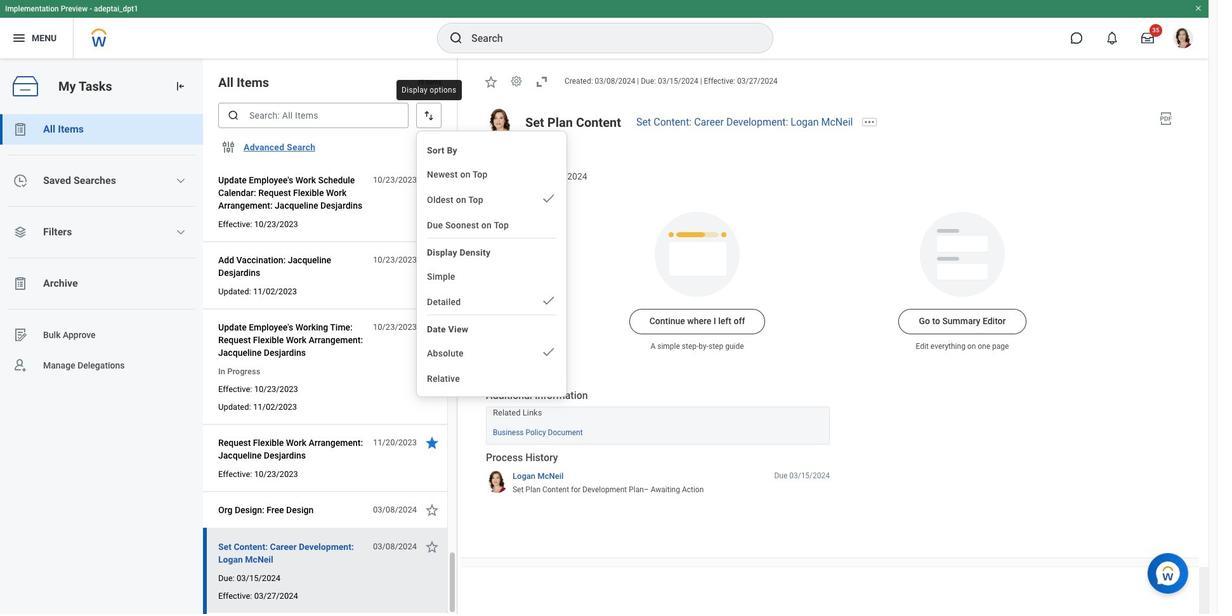 Task type: locate. For each thing, give the bounding box(es) containing it.
1 vertical spatial chevron down image
[[176, 227, 186, 237]]

Search: All Items text field
[[218, 103, 409, 128]]

star image
[[424, 435, 440, 450], [424, 502, 440, 518]]

2 chevron down image from the top
[[176, 227, 186, 237]]

clipboard image
[[13, 122, 28, 137], [13, 276, 28, 291]]

justify image
[[11, 30, 27, 46]]

1 vertical spatial check image
[[541, 344, 556, 360]]

Search Workday  search field
[[471, 24, 747, 52]]

list
[[0, 114, 203, 381]]

profile logan mcneil image
[[1173, 28, 1193, 51]]

0 vertical spatial check image
[[541, 191, 556, 206]]

rename image
[[13, 327, 28, 343]]

search image
[[227, 109, 240, 122]]

star image
[[483, 74, 499, 89], [424, 173, 440, 188], [424, 252, 440, 268], [424, 320, 440, 335], [424, 539, 440, 554]]

1 chevron down image from the top
[[176, 176, 186, 186]]

1 clipboard image from the top
[[13, 122, 28, 137]]

0 vertical spatial star image
[[424, 435, 440, 450]]

check image
[[541, 191, 556, 206], [541, 344, 556, 360]]

configure image
[[221, 140, 236, 155]]

view printable version (pdf) image
[[1158, 111, 1174, 126]]

transformation import image
[[174, 80, 187, 93]]

perspective image
[[13, 225, 28, 240]]

process history region
[[486, 451, 830, 499]]

0 vertical spatial chevron down image
[[176, 176, 186, 186]]

chevron down image
[[176, 176, 186, 186], [176, 227, 186, 237]]

menu
[[417, 136, 567, 391]]

1 vertical spatial star image
[[424, 502, 440, 518]]

clipboard image down perspective image
[[13, 276, 28, 291]]

chevron down image for clock check image
[[176, 176, 186, 186]]

clipboard image up clock check image
[[13, 122, 28, 137]]

banner
[[0, 0, 1209, 58]]

tooltip
[[394, 77, 464, 103]]

chevron down image for perspective image
[[176, 227, 186, 237]]

0 vertical spatial clipboard image
[[13, 122, 28, 137]]

item list element
[[203, 0, 458, 614]]

search image
[[449, 30, 464, 46]]

1 vertical spatial clipboard image
[[13, 276, 28, 291]]

close environment banner image
[[1195, 4, 1202, 12]]

employee's photo (logan mcneil) image
[[486, 108, 515, 138]]



Task type: vqa. For each thing, say whether or not it's contained in the screenshot.
left 2 button
no



Task type: describe. For each thing, give the bounding box(es) containing it.
2 check image from the top
[[541, 344, 556, 360]]

2 star image from the top
[[424, 502, 440, 518]]

1 star image from the top
[[424, 435, 440, 450]]

sort image
[[423, 109, 435, 122]]

1 check image from the top
[[541, 191, 556, 206]]

notifications large image
[[1106, 32, 1118, 44]]

gear image
[[510, 75, 523, 88]]

user plus image
[[13, 358, 28, 373]]

fullscreen image
[[534, 74, 549, 89]]

check image
[[541, 293, 556, 308]]

clock check image
[[13, 173, 28, 188]]

2 clipboard image from the top
[[13, 276, 28, 291]]

additional information region
[[486, 389, 830, 444]]

inbox large image
[[1141, 32, 1154, 44]]



